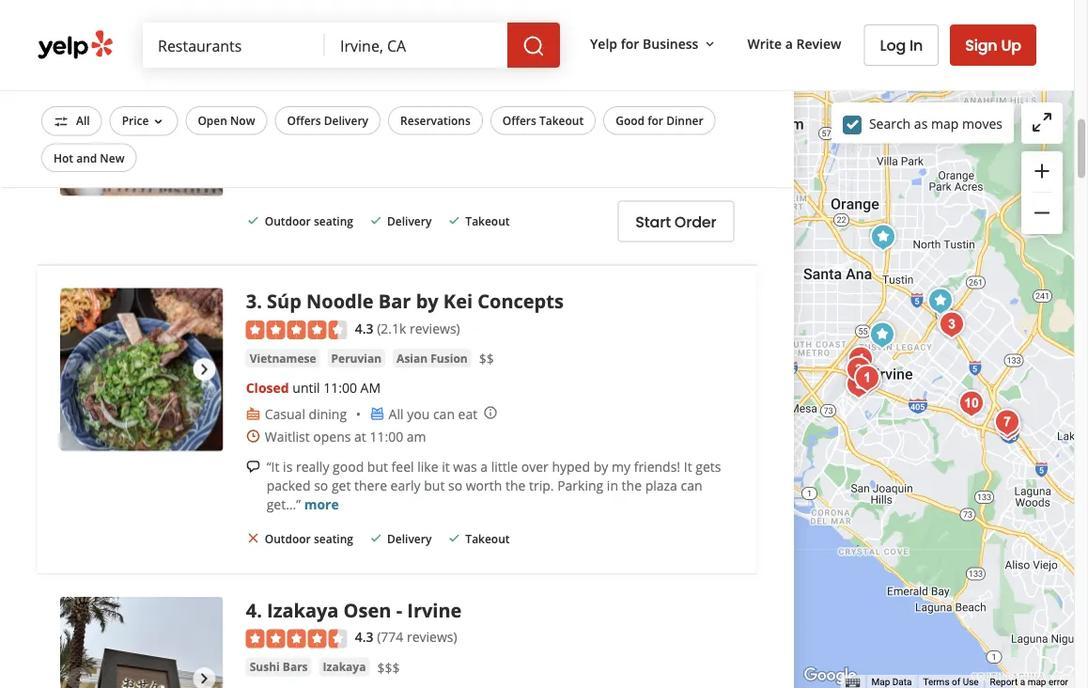 Task type: locate. For each thing, give the bounding box(es) containing it.
closed until 11:00 am up casual dining
[[246, 379, 381, 396]]

all right 16 filter v2 image
[[76, 113, 90, 128]]

outdoor seating down get…"
[[265, 531, 353, 547]]

am up drink
[[361, 123, 381, 141]]

súp noodle bar by kei concepts image
[[60, 288, 223, 452], [934, 306, 971, 344]]

closed until 11:00 am up great at the top
[[246, 123, 381, 141]]

1 vertical spatial reviews)
[[410, 319, 460, 337]]

filters group
[[38, 106, 720, 172]]

0 vertical spatial next image
[[193, 104, 216, 126]]

hyped
[[552, 458, 590, 475]]

(774
[[377, 629, 404, 646]]

0 vertical spatial outdoor seating
[[265, 214, 353, 229]]

2 horizontal spatial the
[[622, 476, 642, 494]]

previous image
[[68, 668, 90, 688]]

4.3 star rating image for 2
[[246, 66, 348, 84]]

too!"
[[336, 169, 365, 186]]

2 next image from the top
[[193, 668, 216, 688]]

delivery down early
[[387, 531, 432, 547]]

takeout down "really great drink menue i highly recommend giving the whiskey flight a try! great food too!"
[[466, 214, 510, 229]]

16 checkmark v2 image down there on the left bottom of the page
[[368, 531, 384, 546]]

outdoor for 16 checkmark v2 image for outdoor seating
[[265, 214, 311, 229]]

outdoor down great
[[265, 214, 311, 229]]

1 vertical spatial previous image
[[68, 359, 90, 381]]

1 horizontal spatial bars
[[528, 95, 554, 111]]

map data
[[872, 676, 912, 688]]

offers for offers takeout
[[503, 113, 537, 128]]

can left eat
[[433, 405, 455, 423]]

0 horizontal spatial more
[[304, 495, 339, 513]]

1 horizontal spatial none field
[[340, 35, 493, 55]]

but
[[367, 458, 388, 475], [424, 476, 445, 494]]

0 vertical spatial and
[[421, 33, 456, 59]]

open
[[198, 113, 227, 128]]

16 checkmark v2 image down highly
[[447, 213, 462, 228]]

0 vertical spatial slideshow element
[[60, 33, 223, 197]]

eat
[[458, 405, 478, 423]]

all inside button
[[76, 113, 90, 128]]

search image
[[523, 35, 545, 57]]

1 vertical spatial 11:00
[[323, 379, 357, 396]]

slideshow element
[[60, 33, 223, 197], [60, 288, 223, 452], [60, 598, 223, 688]]

1 offers from the left
[[287, 113, 321, 128]]

map for moves
[[931, 114, 959, 132]]

4.3 star rating image up sushi bars
[[246, 630, 348, 649]]

delivery for 16 checkmark v2 icon for 16 checkmark v2 image for outdoor seating
[[387, 214, 432, 229]]

4.3 left (2.1k
[[355, 319, 374, 337]]

1 outdoor from the top
[[265, 214, 311, 229]]

reviews) down irvine
[[407, 629, 457, 646]]

1 4.3 star rating image from the top
[[246, 66, 348, 84]]

whiskey
[[616, 150, 665, 168]]

1 vertical spatial and
[[76, 150, 97, 165]]

by
[[416, 288, 439, 314], [594, 458, 608, 475]]

1 . from the top
[[257, 288, 262, 314]]

more down menue
[[368, 169, 403, 186]]

2 vertical spatial takeout
[[466, 531, 510, 547]]

previous image
[[68, 104, 90, 126], [68, 359, 90, 381]]

flight
[[668, 150, 699, 168]]

reservations
[[400, 113, 471, 128]]

bosscat kitchen and libations image
[[841, 351, 878, 389]]

reviews) for 3
[[410, 319, 460, 337]]

3 4.3 from the top
[[355, 629, 374, 646]]

waitlist
[[265, 427, 310, 445]]

0 horizontal spatial more link
[[304, 495, 339, 513]]

1 none field from the left
[[158, 35, 310, 55]]

closed until 11:00 am
[[246, 123, 381, 141], [246, 379, 381, 396]]

and up 4.3 (5.2k reviews)
[[421, 33, 456, 59]]

0 vertical spatial until
[[293, 123, 320, 141]]

1 horizontal spatial by
[[594, 458, 608, 475]]

1 horizontal spatial 16 checkmark v2 image
[[447, 213, 462, 228]]

0 vertical spatial all
[[76, 113, 90, 128]]

plaza
[[645, 476, 678, 494]]

2 offers from the left
[[503, 113, 537, 128]]

2 outdoor seating from the top
[[265, 531, 353, 547]]

google image
[[799, 664, 861, 688]]

gets
[[696, 458, 721, 475]]

0 horizontal spatial none field
[[158, 35, 310, 55]]

seating down get
[[314, 531, 353, 547]]

2 4.3 star rating image from the top
[[246, 321, 348, 340]]

0 vertical spatial more link
[[368, 169, 403, 186]]

(2.1k
[[377, 319, 406, 337]]

1 4.3 from the top
[[355, 64, 374, 82]]

review
[[797, 34, 842, 52]]

4.3 left (5.2k
[[355, 64, 374, 82]]

1 vertical spatial izakaya
[[323, 659, 366, 675]]

peruvian link
[[328, 349, 386, 368]]

group
[[1022, 151, 1063, 234]]

bars
[[528, 95, 554, 111], [283, 659, 308, 675]]

1 vertical spatial delivery
[[387, 214, 432, 229]]

annie's table image
[[953, 385, 991, 423]]

0 vertical spatial outdoor
[[265, 214, 311, 229]]

a up worth at the bottom of the page
[[481, 458, 488, 475]]

0 horizontal spatial all
[[76, 113, 90, 128]]

1 horizontal spatial and
[[421, 33, 456, 59]]

offers takeout button
[[490, 106, 596, 135]]

16 all you can eat v2 image
[[370, 407, 385, 422]]

súp
[[267, 288, 302, 314]]

my
[[612, 458, 631, 475]]

by left the kei
[[416, 288, 439, 314]]

16 chevron down v2 image
[[151, 114, 166, 129]]

4.3 star rating image up 'vietnamese'
[[246, 321, 348, 340]]

breakfast & brunch
[[355, 95, 465, 111]]

so down it
[[448, 476, 463, 494]]

2 vertical spatial slideshow element
[[60, 598, 223, 688]]

closed for 2
[[246, 123, 289, 141]]

(new)
[[307, 95, 340, 111]]

2 until from the top
[[293, 379, 320, 396]]

0 horizontal spatial offers
[[287, 113, 321, 128]]

2 am from the top
[[361, 379, 381, 396]]

for inside filters group
[[648, 113, 664, 128]]

asian fusion link
[[393, 349, 472, 368]]

closed up 16 casual dining v2 icon
[[246, 379, 289, 396]]

$$ right fusion
[[479, 350, 494, 368]]

a left try!
[[703, 150, 710, 168]]

4.3 left (774
[[355, 629, 374, 646]]

2 vertical spatial delivery
[[387, 531, 432, 547]]

sushi bars button
[[246, 658, 312, 677]]

0 vertical spatial 4.3 star rating image
[[246, 66, 348, 84]]

0 horizontal spatial for
[[621, 34, 640, 52]]

of
[[952, 676, 961, 688]]

the right giving
[[593, 150, 613, 168]]

but down like
[[424, 476, 445, 494]]

offers
[[287, 113, 321, 128], [503, 113, 537, 128]]

now
[[230, 113, 255, 128]]

but up there on the left bottom of the page
[[367, 458, 388, 475]]

1 vertical spatial closed until 11:00 am
[[246, 379, 381, 396]]

11:00 up great at the top
[[323, 123, 357, 141]]

until for 3
[[293, 379, 320, 396]]

outdoor for 16 close v2 icon at bottom
[[265, 531, 311, 547]]

. up 'sushi'
[[257, 598, 262, 623]]

1 vertical spatial .
[[257, 598, 262, 623]]

1 horizontal spatial map
[[1028, 676, 1047, 688]]

0 vertical spatial by
[[416, 288, 439, 314]]

bars inside sushi bars button
[[283, 659, 308, 675]]

for
[[621, 34, 640, 52], [648, 113, 664, 128]]

a inside "it is really good but feel like it was a little over hyped by my friends! it gets packed so get there early but so worth the trip. parking in the plaza can get…"
[[481, 458, 488, 475]]

1 outdoor seating from the top
[[265, 214, 353, 229]]

1 horizontal spatial but
[[424, 476, 445, 494]]

am
[[361, 123, 381, 141], [361, 379, 381, 396]]

bosscat kitchen and libations image
[[60, 33, 223, 197]]

0 vertical spatial 11:00
[[323, 123, 357, 141]]

none field up american
[[158, 35, 310, 55]]

2 . from the top
[[257, 598, 262, 623]]

map
[[931, 114, 959, 132], [1028, 676, 1047, 688]]

closed down american
[[246, 123, 289, 141]]

2 4.3 from the top
[[355, 319, 374, 337]]

None search field
[[143, 23, 564, 68]]

0 horizontal spatial $$
[[479, 350, 494, 368]]

1 until from the top
[[293, 123, 320, 141]]

offers inside button
[[287, 113, 321, 128]]

by left my
[[594, 458, 608, 475]]

slideshow element for 2
[[60, 33, 223, 197]]

the right in
[[622, 476, 642, 494]]

1 horizontal spatial $$
[[565, 95, 580, 113]]

until up casual dining
[[293, 379, 320, 396]]

1 vertical spatial am
[[361, 379, 381, 396]]

great
[[311, 150, 343, 168]]

2 vertical spatial reviews)
[[407, 629, 457, 646]]

0 vertical spatial $$
[[565, 95, 580, 113]]

sushi bars link
[[246, 658, 312, 677]]

None field
[[158, 35, 310, 55], [340, 35, 493, 55]]

11:00 for 2
[[323, 123, 357, 141]]

. left the súp
[[257, 288, 262, 314]]

next image left now
[[193, 104, 216, 126]]

2 none field from the left
[[340, 35, 493, 55]]

2 vertical spatial 11:00
[[370, 427, 403, 445]]

bars inside cocktail bars button
[[528, 95, 554, 111]]

1 vertical spatial more
[[304, 495, 339, 513]]

for right yelp
[[621, 34, 640, 52]]

irvine
[[407, 598, 462, 623]]

16 casual dining v2 image
[[246, 407, 261, 422]]

1 horizontal spatial súp noodle bar by kei concepts image
[[934, 306, 971, 344]]

0 vertical spatial closed until 11:00 am
[[246, 123, 381, 141]]

american (new)
[[250, 95, 340, 111]]

1 vertical spatial $$
[[479, 350, 494, 368]]

reviews) up asian fusion
[[410, 319, 460, 337]]

1 am from the top
[[361, 123, 381, 141]]

for right the good
[[648, 113, 664, 128]]

1 vertical spatial outdoor seating
[[265, 531, 353, 547]]

0 vertical spatial bars
[[528, 95, 554, 111]]

1 horizontal spatial for
[[648, 113, 664, 128]]

a right write
[[786, 34, 793, 52]]

by inside "it is really good but feel like it was a little over hyped by my friends! it gets packed so get there early but so worth the trip. parking in the plaza can get…"
[[594, 458, 608, 475]]

1 16 checkmark v2 image from the left
[[246, 213, 261, 228]]

2 closed from the top
[[246, 379, 289, 396]]

map region
[[727, 68, 1089, 688]]

none field find
[[158, 35, 310, 55]]

1 closed until 11:00 am from the top
[[246, 123, 381, 141]]

parking
[[558, 476, 604, 494]]

and right hot
[[76, 150, 97, 165]]

sign up link
[[951, 24, 1037, 66]]

1 vertical spatial 4.3
[[355, 319, 374, 337]]

for for yelp
[[621, 34, 640, 52]]

0 vertical spatial for
[[621, 34, 640, 52]]

. for 4
[[257, 598, 262, 623]]

1 horizontal spatial more
[[368, 169, 403, 186]]

takeout up giving
[[540, 113, 584, 128]]

info icon image
[[483, 405, 498, 421], [483, 405, 498, 421]]

16 checkmark v2 image down drink
[[368, 213, 384, 228]]

$$$
[[377, 659, 400, 677]]

1 horizontal spatial can
[[681, 476, 703, 494]]

0 vertical spatial closed
[[246, 123, 289, 141]]

outdoor
[[265, 214, 311, 229], [265, 531, 311, 547]]

for for good
[[648, 113, 664, 128]]

2 vertical spatial 4.3 star rating image
[[246, 630, 348, 649]]

delivery inside offers delivery button
[[324, 113, 369, 128]]

$$ up offers takeout
[[565, 95, 580, 113]]

2 seating from the top
[[314, 531, 353, 547]]

offers down cocktail bars link
[[503, 113, 537, 128]]

postino park place image
[[849, 360, 887, 397]]

delivery down menue
[[387, 214, 432, 229]]

is
[[283, 458, 293, 475]]

up
[[1002, 34, 1022, 55]]

1 vertical spatial bars
[[283, 659, 308, 675]]

2 16 checkmark v2 image from the left
[[447, 213, 462, 228]]

"really
[[267, 150, 307, 168]]

2 previous image from the top
[[68, 359, 90, 381]]

bars up offers takeout
[[528, 95, 554, 111]]

16 close v2 image
[[246, 531, 261, 546]]

sushi bars
[[250, 659, 308, 675]]

1 closed from the top
[[246, 123, 289, 141]]

delivery down (new)
[[324, 113, 369, 128]]

1 vertical spatial until
[[293, 379, 320, 396]]

in
[[910, 35, 923, 56]]

waitlist opens at 11:00 am
[[265, 427, 426, 445]]

packed
[[267, 476, 311, 494]]

offers down american (new) link
[[287, 113, 321, 128]]

until down american (new) 'button'
[[293, 123, 320, 141]]

Find text field
[[158, 35, 310, 55]]

seating for 16 checkmark v2 icon for 16 checkmark v2 image for outdoor seating
[[314, 214, 353, 229]]

giving
[[553, 150, 589, 168]]

amazon fresh image
[[922, 282, 960, 320]]

good for dinner button
[[604, 106, 716, 135]]

1 horizontal spatial the
[[593, 150, 613, 168]]

1 vertical spatial by
[[594, 458, 608, 475]]

map right as
[[931, 114, 959, 132]]

0 vertical spatial .
[[257, 288, 262, 314]]

1 vertical spatial slideshow element
[[60, 288, 223, 452]]

0 vertical spatial 4.3
[[355, 64, 374, 82]]

1 slideshow element from the top
[[60, 33, 223, 197]]

0 horizontal spatial and
[[76, 150, 97, 165]]

takeout down worth at the bottom of the page
[[466, 531, 510, 547]]

none field up 4.3 (5.2k reviews)
[[340, 35, 493, 55]]

4.3 for 3
[[355, 319, 374, 337]]

1 vertical spatial more link
[[304, 495, 339, 513]]

16 checkmark v2 image down "it is really good but feel like it was a little over hyped by my friends! it gets packed so get there early but so worth the trip. parking in the plaza can get…"
[[447, 531, 462, 546]]

1 vertical spatial next image
[[193, 668, 216, 688]]

1 vertical spatial closed
[[246, 379, 289, 396]]

reviews) up brunch
[[410, 64, 460, 82]]

2 closed until 11:00 am from the top
[[246, 379, 381, 396]]

over
[[521, 458, 549, 475]]

firehouse subs image
[[865, 219, 903, 256]]

11:00 down 16 all you can eat v2 icon
[[370, 427, 403, 445]]

great
[[267, 169, 301, 186]]

1 vertical spatial seating
[[314, 531, 353, 547]]

0 vertical spatial more
[[368, 169, 403, 186]]

0 horizontal spatial so
[[314, 476, 328, 494]]

bars for sushi bars
[[283, 659, 308, 675]]

outdoor right 16 close v2 icon at bottom
[[265, 531, 311, 547]]

0 horizontal spatial bars
[[283, 659, 308, 675]]

1 vertical spatial for
[[648, 113, 664, 128]]

highly
[[435, 150, 472, 168]]

0 vertical spatial map
[[931, 114, 959, 132]]

izakaya osen - irvine image
[[842, 341, 880, 378]]

the
[[593, 150, 613, 168], [506, 476, 526, 494], [622, 476, 642, 494]]

2 vertical spatial 4.3
[[355, 629, 374, 646]]

more link down menue
[[368, 169, 403, 186]]

1 next image from the top
[[193, 104, 216, 126]]

seating down food
[[314, 214, 353, 229]]

. for 3
[[257, 288, 262, 314]]

0 horizontal spatial the
[[506, 476, 526, 494]]

4.3 star rating image for 3
[[246, 321, 348, 340]]

bars right 'sushi'
[[283, 659, 308, 675]]

1 previous image from the top
[[68, 104, 90, 126]]

izakaya right 4
[[267, 598, 339, 623]]

am up 16 all you can eat v2 icon
[[361, 379, 381, 396]]

1 vertical spatial all
[[389, 405, 404, 423]]

write a review
[[748, 34, 842, 52]]

4.3 star rating image
[[246, 66, 348, 84], [246, 321, 348, 340], [246, 630, 348, 649]]

kuan zhai alley image
[[990, 407, 1028, 445]]

0 vertical spatial but
[[367, 458, 388, 475]]

closed
[[246, 123, 289, 141], [246, 379, 289, 396]]

Near text field
[[340, 35, 493, 55]]

none field the near
[[340, 35, 493, 55]]

kitchen
[[344, 33, 416, 59]]

0 horizontal spatial but
[[367, 458, 388, 475]]

more down get
[[304, 495, 339, 513]]

so left get
[[314, 476, 328, 494]]

1 seating from the top
[[314, 214, 353, 229]]

-
[[396, 598, 402, 623]]

0 vertical spatial takeout
[[540, 113, 584, 128]]

offers inside button
[[503, 113, 537, 128]]

the down little
[[506, 476, 526, 494]]

16 checkmark v2 image for outdoor seating
[[246, 213, 261, 228]]

1 vertical spatial 4.3 star rating image
[[246, 321, 348, 340]]

next image left 'sushi'
[[193, 668, 216, 688]]

1 vertical spatial map
[[1028, 676, 1047, 688]]

0 vertical spatial can
[[433, 405, 455, 423]]

.
[[257, 288, 262, 314], [257, 598, 262, 623]]

1 horizontal spatial all
[[389, 405, 404, 423]]

all right 16 all you can eat v2 icon
[[389, 405, 404, 423]]

can down it
[[681, 476, 703, 494]]

more link down get
[[304, 495, 339, 513]]

2 outdoor from the top
[[265, 531, 311, 547]]

was
[[453, 458, 477, 475]]

bar
[[379, 288, 411, 314]]

all for all
[[76, 113, 90, 128]]

search
[[869, 114, 911, 132]]

opens
[[313, 427, 351, 445]]

0 vertical spatial delivery
[[324, 113, 369, 128]]

16 checkmark v2 image
[[246, 213, 261, 228], [447, 213, 462, 228]]

try!
[[714, 150, 734, 168]]

4.3 (2.1k reviews)
[[355, 319, 460, 337]]

1 horizontal spatial more link
[[368, 169, 403, 186]]

start
[[636, 211, 671, 233]]

2 slideshow element from the top
[[60, 288, 223, 452]]

north italia image
[[851, 361, 888, 399]]

seating
[[314, 214, 353, 229], [314, 531, 353, 547]]

16 checkmark v2 image up "3"
[[246, 213, 261, 228]]

next image
[[193, 104, 216, 126], [193, 668, 216, 688]]

american
[[250, 95, 304, 111]]

0 vertical spatial previous image
[[68, 104, 90, 126]]

map left "error"
[[1028, 676, 1047, 688]]

"it is really good but feel like it was a little over hyped by my friends! it gets packed so get there early but so worth the trip. parking in the plaza can get…"
[[267, 458, 721, 513]]

1 vertical spatial can
[[681, 476, 703, 494]]

casual dining
[[265, 405, 347, 423]]

more for drink
[[368, 169, 403, 186]]

a right report
[[1021, 676, 1026, 688]]

0 horizontal spatial map
[[931, 114, 959, 132]]

súp noodle bar by kei concepts link
[[267, 288, 564, 314]]

izakaya left $$$ on the bottom left of page
[[323, 659, 366, 675]]

1 vertical spatial outdoor
[[265, 531, 311, 547]]

0 vertical spatial seating
[[314, 214, 353, 229]]

11:00 up dining
[[323, 379, 357, 396]]

16 checkmark v2 image
[[368, 213, 384, 228], [368, 531, 384, 546], [447, 531, 462, 546]]

1 horizontal spatial offers
[[503, 113, 537, 128]]

report
[[990, 676, 1018, 688]]

0 vertical spatial reviews)
[[410, 64, 460, 82]]

0 horizontal spatial 16 checkmark v2 image
[[246, 213, 261, 228]]

4.3 star rating image up american (new)
[[246, 66, 348, 84]]

11:00 for 3
[[323, 379, 357, 396]]

outdoor seating down food
[[265, 214, 353, 229]]

0 vertical spatial am
[[361, 123, 381, 141]]

1 horizontal spatial so
[[448, 476, 463, 494]]

delivery
[[324, 113, 369, 128], [387, 214, 432, 229], [387, 531, 432, 547]]



Task type: describe. For each thing, give the bounding box(es) containing it.
search as map moves
[[869, 114, 1003, 132]]

previous image for 2
[[68, 104, 90, 126]]

closed for 3
[[246, 379, 289, 396]]

0 horizontal spatial by
[[416, 288, 439, 314]]

aria kitchen image
[[841, 366, 878, 404]]

food
[[304, 169, 333, 186]]

dinner
[[667, 113, 704, 128]]

more for really
[[304, 495, 339, 513]]

kei
[[444, 288, 473, 314]]

american (new) link
[[246, 94, 344, 113]]

seating for 16 checkmark v2 icon associated with 16 close v2 icon at bottom
[[314, 531, 353, 547]]

bars for cocktail bars
[[528, 95, 554, 111]]

zoom out image
[[1031, 202, 1054, 224]]

cocktail bars link
[[476, 94, 557, 113]]

hot and new button
[[41, 143, 137, 172]]

open now button
[[186, 106, 267, 135]]

previous image for 3
[[68, 359, 90, 381]]

terms
[[923, 676, 950, 688]]

get
[[332, 476, 351, 494]]

open now
[[198, 113, 255, 128]]

peruvian
[[331, 350, 382, 366]]

(5.2k
[[377, 64, 406, 82]]

expand map image
[[1031, 111, 1054, 133]]

early
[[391, 476, 421, 494]]

like
[[418, 458, 439, 475]]

report a map error
[[990, 676, 1069, 688]]

$$ for 2
[[565, 95, 580, 113]]

am
[[407, 427, 426, 445]]

am for 2
[[361, 123, 381, 141]]

casual
[[265, 405, 305, 423]]

order
[[675, 211, 717, 233]]

friends!
[[634, 458, 681, 475]]

16 filter v2 image
[[54, 114, 69, 129]]

zoom in image
[[1031, 160, 1054, 182]]

sign up
[[966, 34, 1022, 55]]

0 horizontal spatial súp noodle bar by kei concepts image
[[60, 288, 223, 452]]

4.3 for 2
[[355, 64, 374, 82]]

log in
[[880, 35, 923, 56]]

little
[[491, 458, 518, 475]]

3 4.3 star rating image from the top
[[246, 630, 348, 649]]

more link for really
[[304, 495, 339, 513]]

&
[[413, 95, 421, 111]]

asian fusion button
[[393, 349, 472, 368]]

3 slideshow element from the top
[[60, 598, 223, 688]]

3 . súp noodle bar by kei concepts
[[246, 288, 564, 314]]

2 so from the left
[[448, 476, 463, 494]]

1 vertical spatial but
[[424, 476, 445, 494]]

16 chevron down v2 image
[[703, 36, 718, 52]]

0 vertical spatial izakaya
[[267, 598, 339, 623]]

outdoor seating for 16 checkmark v2 image for outdoor seating
[[265, 214, 353, 229]]

all you can eat
[[389, 405, 478, 423]]

data
[[893, 676, 912, 688]]

write a review link
[[740, 26, 849, 60]]

it
[[684, 458, 692, 475]]

outdoor seating for 16 close v2 icon at bottom
[[265, 531, 353, 547]]

cocktail bars
[[480, 95, 554, 111]]

reviews) for 2
[[410, 64, 460, 82]]

hot
[[54, 150, 73, 165]]

burnt crumbs image
[[989, 404, 1027, 441]]

peruvian button
[[328, 349, 386, 368]]

asian fusion
[[397, 350, 468, 366]]

yelp for business
[[590, 34, 699, 52]]

reservations button
[[388, 106, 483, 135]]

trip.
[[529, 476, 554, 494]]

new
[[100, 150, 125, 165]]

3
[[246, 288, 257, 314]]

map for error
[[1028, 676, 1047, 688]]

next image for bosscat kitchen and libations image
[[193, 104, 216, 126]]

business
[[643, 34, 699, 52]]

4 . izakaya osen - irvine
[[246, 598, 462, 623]]

all button
[[41, 106, 102, 136]]

asian
[[397, 350, 428, 366]]

concepts
[[478, 288, 564, 314]]

sign
[[966, 34, 998, 55]]

and inside button
[[76, 150, 97, 165]]

closed until 11:00 am for 3
[[246, 379, 381, 396]]

delivery for 16 checkmark v2 icon associated with 16 close v2 icon at bottom
[[387, 531, 432, 547]]

offers for offers delivery
[[287, 113, 321, 128]]

breakfast & brunch link
[[351, 94, 469, 113]]

16 checkmark v2 image for takeout
[[447, 213, 462, 228]]

dining
[[309, 405, 347, 423]]

drink
[[346, 150, 378, 168]]

terms of use link
[[923, 676, 979, 688]]

start order link
[[618, 201, 735, 242]]

brunch
[[424, 95, 465, 111]]

am for 3
[[361, 379, 381, 396]]

i
[[428, 150, 432, 168]]

feel
[[392, 458, 414, 475]]

in
[[607, 476, 619, 494]]

at
[[354, 427, 366, 445]]

as
[[914, 114, 928, 132]]

vietnamese
[[250, 350, 316, 366]]

a inside "really great drink menue i highly recommend giving the whiskey flight a try! great food too!"
[[703, 150, 710, 168]]

16 clock v2 image
[[246, 429, 261, 444]]

breakfast & brunch button
[[351, 94, 469, 113]]

can inside "it is really good but feel like it was a little over hyped by my friends! it gets packed so get there early but so worth the trip. parking in the plaza can get…"
[[681, 476, 703, 494]]

log
[[880, 35, 906, 56]]

keyboard shortcuts image
[[846, 678, 861, 688]]

izakaya inside button
[[323, 659, 366, 675]]

all for all you can eat
[[389, 405, 404, 423]]

closed until 11:00 am for 2
[[246, 123, 381, 141]]

the inside "really great drink menue i highly recommend giving the whiskey flight a try! great food too!"
[[593, 150, 613, 168]]

report a map error link
[[990, 676, 1069, 688]]

until for 2
[[293, 123, 320, 141]]

good for dinner
[[616, 113, 704, 128]]

16 checkmark v2 image for 16 close v2 icon at bottom
[[368, 531, 384, 546]]

hot and new
[[54, 150, 125, 165]]

vietnamese button
[[246, 349, 320, 368]]

slideshow element for 3
[[60, 288, 223, 452]]

nep cafe by kei concepts image
[[932, 305, 969, 343]]

16 checkmark v2 image for 16 checkmark v2 image for outdoor seating
[[368, 213, 384, 228]]

1 so from the left
[[314, 476, 328, 494]]

4.3 (774 reviews)
[[355, 629, 457, 646]]

write
[[748, 34, 782, 52]]

16 speech v2 image
[[246, 460, 261, 475]]

recommend
[[475, 150, 550, 168]]

0 horizontal spatial can
[[433, 405, 455, 423]]

1 vertical spatial takeout
[[466, 214, 510, 229]]

next image for izakaya osen - irvine image
[[193, 668, 216, 688]]

next image
[[193, 359, 216, 381]]

"it
[[267, 458, 280, 475]]

"really great drink menue i highly recommend giving the whiskey flight a try! great food too!"
[[267, 150, 734, 186]]

taco bell image
[[864, 316, 902, 354]]

izakaya button
[[319, 658, 370, 677]]

$$ for 3
[[479, 350, 494, 368]]

izakaya osen - irvine image
[[60, 598, 223, 688]]

more link for drink
[[368, 169, 403, 186]]

bosscat kitchen and libations
[[267, 33, 548, 59]]

moves
[[963, 114, 1003, 132]]

error
[[1049, 676, 1069, 688]]

libations
[[461, 33, 548, 59]]

fusion
[[431, 350, 468, 366]]

takeout inside button
[[540, 113, 584, 128]]

worth
[[466, 476, 502, 494]]

you
[[407, 405, 430, 423]]

price button
[[110, 106, 178, 136]]



Task type: vqa. For each thing, say whether or not it's contained in the screenshot.
topmost but
yes



